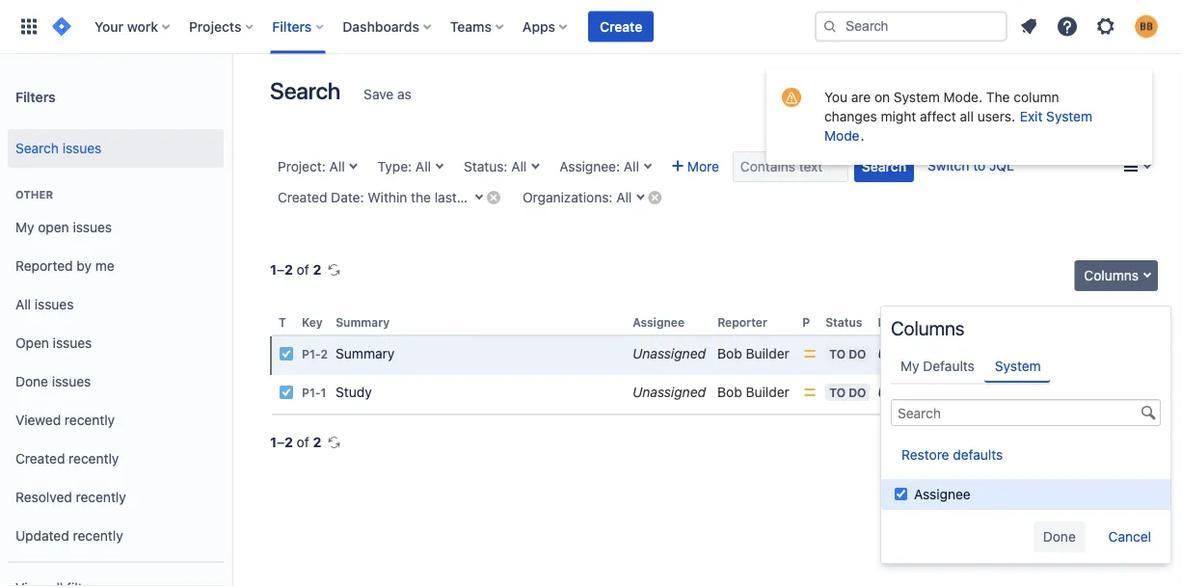 Task type: describe. For each thing, give the bounding box(es) containing it.
status:
[[464, 159, 508, 175]]

bob builder for summary
[[718, 346, 790, 362]]

system inside exit system mode
[[1047, 109, 1093, 124]]

all inside other group
[[15, 297, 31, 313]]

defaults
[[953, 447, 1003, 463]]

switch to jql
[[928, 158, 1015, 174]]

to for study
[[830, 386, 846, 399]]

switch to jql link
[[928, 158, 1015, 174]]

cancel link
[[1099, 523, 1161, 554]]

updated recently
[[15, 528, 123, 544]]

1 vertical spatial filters
[[15, 88, 56, 104]]

0 horizontal spatial columns
[[891, 316, 965, 339]]

open issues link
[[8, 324, 224, 363]]

bob builder link for summary
[[718, 346, 790, 362]]

Search issues using keywords text field
[[733, 151, 849, 182]]

remove criteria image
[[486, 190, 502, 205]]

done
[[15, 374, 48, 390]]

changes
[[825, 109, 878, 124]]

2 down p1-1 link
[[313, 435, 322, 451]]

exit system mode
[[825, 109, 1093, 144]]

other group
[[8, 168, 224, 561]]

created recently link
[[8, 440, 224, 478]]

reporter
[[718, 315, 768, 329]]

to do for summary
[[830, 347, 867, 361]]

search issues link
[[8, 129, 224, 168]]

search for search issues
[[15, 140, 59, 156]]

recently for resolved recently
[[76, 490, 126, 506]]

project: all
[[278, 159, 345, 175]]

1 1 – 2 of 2 from the top
[[270, 262, 322, 278]]

type: all
[[378, 159, 431, 175]]

my open issues
[[15, 220, 112, 235]]

2 vertical spatial 1
[[270, 435, 277, 451]]

switch
[[928, 158, 970, 174]]

resolved recently
[[15, 490, 126, 506]]

issues for open issues
[[53, 335, 92, 351]]

mode
[[825, 128, 860, 144]]

mode.
[[944, 89, 983, 105]]

project:
[[278, 159, 326, 175]]

cancel
[[1109, 529, 1152, 545]]

on
[[875, 89, 890, 105]]

search for search button
[[862, 159, 907, 175]]

you are on system mode. the column changes might affect all users.
[[825, 89, 1060, 124]]

unassigned for summary
[[633, 346, 706, 362]]

reported
[[15, 258, 73, 274]]

resolved recently link
[[8, 478, 224, 517]]

viewed recently
[[15, 412, 115, 428]]

the
[[987, 89, 1010, 105]]

your work
[[95, 18, 158, 34]]

p
[[803, 315, 810, 329]]

my for my defaults
[[901, 358, 920, 374]]

created for created date: within the last 4 weeks, 2 days
[[278, 190, 327, 205]]

all for assignee: all
[[624, 159, 639, 175]]

1 unresolved 18/oct/23 from the top
[[878, 346, 1018, 362]]

resolved
[[15, 490, 72, 506]]

affect
[[920, 109, 957, 124]]

last
[[435, 190, 457, 205]]

4
[[461, 190, 469, 205]]

open
[[38, 220, 69, 235]]

bob builder link for study
[[718, 385, 790, 400]]

done issues
[[15, 374, 91, 390]]

p1- for summary
[[302, 348, 321, 361]]

p1-2 link
[[302, 348, 328, 361]]

primary element
[[12, 0, 815, 54]]

all
[[960, 109, 974, 124]]

system button
[[985, 352, 1051, 383]]

2 unresolved 18/oct/23 from the top
[[878, 385, 1018, 400]]

system inside system button
[[995, 358, 1041, 374]]

medium image for summary
[[803, 346, 818, 362]]

2 – from the top
[[277, 435, 285, 451]]

issues for done issues
[[52, 374, 91, 390]]

jira software image
[[50, 15, 73, 38]]

projects button
[[183, 11, 261, 42]]

open in microsoft excel image
[[865, 87, 881, 103]]

builder for summary
[[746, 346, 790, 362]]

the
[[411, 190, 431, 205]]

recently for created recently
[[69, 451, 119, 467]]

p1-1 study
[[302, 385, 372, 400]]

bob for study
[[718, 385, 742, 400]]

2 summary from the top
[[336, 346, 395, 362]]

users.
[[978, 109, 1016, 124]]

all for organizations: all
[[617, 190, 632, 205]]

1 vertical spatial search field
[[891, 399, 1161, 426]]

reported by me link
[[8, 247, 224, 286]]

key
[[302, 315, 323, 329]]

2 down task image
[[285, 435, 293, 451]]

all issues
[[15, 297, 74, 313]]

create button
[[588, 11, 654, 42]]

save
[[364, 86, 394, 102]]

days
[[531, 190, 560, 205]]

2 inside p1-2 summary
[[321, 348, 328, 361]]

filters inside dropdown button
[[272, 18, 312, 34]]

2 up key
[[313, 262, 322, 278]]

to
[[973, 158, 986, 174]]

settings image
[[1095, 15, 1118, 38]]

all issues link
[[8, 286, 224, 324]]

exit
[[1020, 109, 1043, 124]]

open
[[15, 335, 49, 351]]

open issues
[[15, 335, 92, 351]]

status: all
[[464, 159, 527, 175]]

save as button
[[354, 79, 421, 110]]

organizations:
[[523, 190, 613, 205]]

updated recently link
[[8, 517, 224, 556]]

restore defaults button
[[891, 440, 1014, 471]]

reported by me
[[15, 258, 114, 274]]

help image
[[1056, 15, 1079, 38]]

bob builder for study
[[718, 385, 790, 400]]

create
[[600, 18, 643, 34]]

by
[[77, 258, 92, 274]]

viewed
[[15, 412, 61, 428]]

do for summary
[[849, 347, 867, 361]]

teams
[[450, 18, 492, 34]]

your work button
[[89, 11, 177, 42]]

projects
[[189, 18, 242, 34]]

study link
[[336, 385, 372, 400]]

exit system mode link
[[825, 108, 1093, 145]]

1 – from the top
[[277, 262, 285, 278]]

bob for summary
[[718, 346, 742, 362]]



Task type: locate. For each thing, give the bounding box(es) containing it.
medium image for study
[[803, 385, 818, 400]]

system up might
[[894, 89, 940, 105]]

are
[[851, 89, 871, 105]]

to for summary
[[830, 347, 846, 361]]

my for my open issues
[[15, 220, 34, 235]]

0 vertical spatial filters
[[272, 18, 312, 34]]

0 vertical spatial of
[[297, 262, 309, 278]]

default image
[[1141, 405, 1156, 421]]

2 builder from the top
[[746, 385, 790, 400]]

1 vertical spatial 1
[[321, 386, 327, 400]]

search down filters dropdown button
[[270, 77, 341, 104]]

search issues
[[15, 140, 102, 156]]

search inside group
[[15, 140, 59, 156]]

search
[[270, 77, 341, 104], [15, 140, 59, 156], [862, 159, 907, 175]]

jira software image
[[50, 15, 73, 38]]

issues inside group
[[62, 140, 102, 156]]

2 unassigned from the top
[[633, 385, 706, 400]]

work
[[127, 18, 158, 34]]

.
[[861, 128, 865, 144]]

all for status: all
[[511, 159, 527, 175]]

task image
[[279, 346, 294, 362]]

weeks,
[[473, 190, 516, 205]]

sidebar navigation image
[[210, 77, 253, 116]]

issues for search issues
[[62, 140, 102, 156]]

done issues link
[[8, 363, 224, 401]]

1 – 2 of 2 up t
[[270, 262, 322, 278]]

might
[[881, 109, 917, 124]]

teams button
[[445, 11, 511, 42]]

unassigned for study
[[633, 385, 706, 400]]

0 vertical spatial columns
[[1084, 268, 1139, 284]]

1 vertical spatial search
[[15, 140, 59, 156]]

search issues group
[[8, 123, 224, 174]]

open in google sheets image
[[907, 87, 922, 103]]

1 vertical spatial –
[[277, 435, 285, 451]]

your
[[95, 18, 124, 34]]

p1-2 summary
[[302, 346, 395, 362]]

0 vertical spatial –
[[277, 262, 285, 278]]

1 medium image from the top
[[803, 346, 818, 362]]

p1- right task icon
[[302, 348, 321, 361]]

my inside other group
[[15, 220, 34, 235]]

p1- right task image
[[302, 386, 321, 400]]

my defaults
[[901, 358, 975, 374]]

as
[[397, 86, 412, 102]]

within
[[368, 190, 407, 205]]

of up key
[[297, 262, 309, 278]]

2 to from the top
[[830, 386, 846, 399]]

1 vertical spatial medium image
[[803, 385, 818, 400]]

defaults
[[923, 358, 975, 374]]

0 vertical spatial unresolved
[[878, 346, 949, 362]]

p1- for study
[[302, 386, 321, 400]]

recently for updated recently
[[73, 528, 123, 544]]

my left open
[[15, 220, 34, 235]]

unresolved 18/oct/23 down defaults
[[878, 385, 1018, 400]]

0 vertical spatial bob builder
[[718, 346, 790, 362]]

all right type:
[[416, 159, 431, 175]]

1 vertical spatial unassigned
[[633, 385, 706, 400]]

1 summary from the top
[[336, 315, 390, 329]]

1 of from the top
[[297, 262, 309, 278]]

recently down resolved recently link
[[73, 528, 123, 544]]

study
[[336, 385, 372, 400]]

1 horizontal spatial columns
[[1084, 268, 1139, 284]]

0 horizontal spatial my
[[15, 220, 34, 235]]

my open issues link
[[8, 208, 224, 247]]

resolution
[[878, 315, 938, 329]]

1
[[270, 262, 277, 278], [321, 386, 327, 400], [270, 435, 277, 451]]

Search field
[[815, 11, 1008, 42], [891, 399, 1161, 426]]

assignee:
[[560, 159, 620, 175]]

share link
[[939, 80, 1021, 111]]

my left defaults
[[901, 358, 920, 374]]

filters up the search issues
[[15, 88, 56, 104]]

search button
[[855, 151, 914, 182]]

columns
[[1084, 268, 1139, 284], [891, 316, 965, 339]]

1 horizontal spatial my
[[901, 358, 920, 374]]

1 vertical spatial assignee
[[914, 487, 971, 503]]

banner containing your work
[[0, 0, 1182, 54]]

1 vertical spatial summary
[[336, 346, 395, 362]]

summary
[[336, 315, 390, 329], [336, 346, 395, 362]]

2 horizontal spatial search
[[862, 159, 907, 175]]

created for created recently
[[15, 451, 65, 467]]

appswitcher icon image
[[17, 15, 41, 38]]

0 vertical spatial assignee
[[633, 315, 685, 329]]

more button
[[664, 151, 727, 182]]

unresolved
[[878, 346, 949, 362], [878, 385, 949, 400]]

1 vertical spatial of
[[297, 435, 309, 451]]

recently down "created recently" link at the left bottom of the page
[[76, 490, 126, 506]]

assignee: all
[[560, 159, 639, 175]]

more
[[688, 159, 719, 175]]

apps
[[523, 18, 556, 34]]

of down p1-1 link
[[297, 435, 309, 451]]

0 vertical spatial p1-
[[302, 348, 321, 361]]

me
[[95, 258, 114, 274]]

you
[[825, 89, 848, 105]]

medium image
[[803, 346, 818, 362], [803, 385, 818, 400]]

1 unassigned from the top
[[633, 346, 706, 362]]

p1- inside p1-1 study
[[302, 386, 321, 400]]

t
[[279, 315, 286, 329]]

1 vertical spatial columns
[[891, 316, 965, 339]]

all up date:
[[329, 159, 345, 175]]

assignee left reporter
[[633, 315, 685, 329]]

– up t
[[277, 262, 285, 278]]

1 vertical spatial system
[[1047, 109, 1093, 124]]

restore
[[902, 447, 950, 463]]

search inside button
[[862, 159, 907, 175]]

restore defaults
[[902, 447, 1003, 463]]

2 of from the top
[[297, 435, 309, 451]]

your profile and settings image
[[1135, 15, 1158, 38]]

updated
[[15, 528, 69, 544]]

0 horizontal spatial system
[[894, 89, 940, 105]]

p1- inside p1-2 summary
[[302, 348, 321, 361]]

created down viewed
[[15, 451, 65, 467]]

2 to do from the top
[[830, 386, 867, 399]]

1 vertical spatial created
[[957, 315, 1002, 329]]

created recently
[[15, 451, 119, 467]]

2 p1- from the top
[[302, 386, 321, 400]]

1 horizontal spatial created
[[278, 190, 327, 205]]

to do for study
[[830, 386, 867, 399]]

summary link
[[336, 346, 395, 362]]

system
[[894, 89, 940, 105], [1047, 109, 1093, 124], [995, 358, 1041, 374]]

search field inside banner
[[815, 11, 1008, 42]]

1 vertical spatial builder
[[746, 385, 790, 400]]

organizations: all
[[523, 190, 632, 205]]

1 bob from the top
[[718, 346, 742, 362]]

all left remove criteria image
[[617, 190, 632, 205]]

p1-
[[302, 348, 321, 361], [302, 386, 321, 400]]

1 bob builder from the top
[[718, 346, 790, 362]]

1 to from the top
[[830, 347, 846, 361]]

all right assignee:
[[624, 159, 639, 175]]

p1-1 link
[[302, 386, 327, 400]]

filters right the projects popup button
[[272, 18, 312, 34]]

2 vertical spatial search
[[862, 159, 907, 175]]

1 bob builder link from the top
[[718, 346, 790, 362]]

2 vertical spatial system
[[995, 358, 1041, 374]]

0 horizontal spatial search
[[15, 140, 59, 156]]

0 horizontal spatial assignee
[[633, 315, 685, 329]]

2 vertical spatial created
[[15, 451, 65, 467]]

2 bob from the top
[[718, 385, 742, 400]]

share
[[975, 87, 1011, 103]]

all right status:
[[511, 159, 527, 175]]

2 bob builder from the top
[[718, 385, 790, 400]]

apps button
[[517, 11, 575, 42]]

search field down system button
[[891, 399, 1161, 426]]

1 horizontal spatial system
[[995, 358, 1041, 374]]

unresolved down my defaults "button" at the right bottom of page
[[878, 385, 949, 400]]

1 vertical spatial p1-
[[302, 386, 321, 400]]

1 unresolved from the top
[[878, 346, 949, 362]]

search field up open in google sheets icon
[[815, 11, 1008, 42]]

all
[[329, 159, 345, 175], [416, 159, 431, 175], [511, 159, 527, 175], [624, 159, 639, 175], [617, 190, 632, 205], [15, 297, 31, 313]]

of
[[297, 262, 309, 278], [297, 435, 309, 451]]

1 vertical spatial 1 – 2 of 2
[[270, 435, 322, 451]]

1 do from the top
[[849, 347, 867, 361]]

status
[[826, 315, 863, 329]]

0 horizontal spatial created
[[15, 451, 65, 467]]

bob builder link
[[718, 346, 790, 362], [718, 385, 790, 400]]

unresolved 18/oct/23 down resolution
[[878, 346, 1018, 362]]

unassigned
[[633, 346, 706, 362], [633, 385, 706, 400]]

1 vertical spatial bob
[[718, 385, 742, 400]]

2 bob builder link from the top
[[718, 385, 790, 400]]

summary up study
[[336, 346, 395, 362]]

1 vertical spatial bob builder
[[718, 385, 790, 400]]

0 vertical spatial search field
[[815, 11, 1008, 42]]

other
[[15, 189, 53, 201]]

1 vertical spatial to do
[[830, 386, 867, 399]]

1 horizontal spatial assignee
[[914, 487, 971, 503]]

system right exit
[[1047, 109, 1093, 124]]

recently for viewed recently
[[65, 412, 115, 428]]

0 vertical spatial unassigned
[[633, 346, 706, 362]]

1 vertical spatial unresolved 18/oct/23
[[878, 385, 1018, 400]]

– down task image
[[277, 435, 285, 451]]

unresolved 18/oct/23
[[878, 346, 1018, 362], [878, 385, 1018, 400]]

0 horizontal spatial filters
[[15, 88, 56, 104]]

viewed recently link
[[8, 401, 224, 440]]

0 vertical spatial bob builder link
[[718, 346, 790, 362]]

0 vertical spatial to
[[830, 347, 846, 361]]

dashboards button
[[337, 11, 439, 42]]

filters
[[272, 18, 312, 34], [15, 88, 56, 104]]

1 – 2 of 2 down task image
[[270, 435, 322, 451]]

issues inside "link"
[[53, 335, 92, 351]]

type:
[[378, 159, 412, 175]]

do
[[849, 347, 867, 361], [849, 386, 867, 399]]

0 vertical spatial summary
[[336, 315, 390, 329]]

None submit
[[1034, 522, 1086, 553]]

all up open
[[15, 297, 31, 313]]

search down .
[[862, 159, 907, 175]]

1 vertical spatial to
[[830, 386, 846, 399]]

created inside other group
[[15, 451, 65, 467]]

18/oct/23
[[957, 346, 1018, 362], [1028, 346, 1090, 362], [957, 385, 1018, 400], [1028, 385, 1090, 400]]

remove criteria image
[[647, 190, 663, 205]]

created up defaults
[[957, 315, 1002, 329]]

notifications image
[[1018, 15, 1041, 38]]

recently down viewed recently link
[[69, 451, 119, 467]]

2 do from the top
[[849, 386, 867, 399]]

recently
[[65, 412, 115, 428], [69, 451, 119, 467], [76, 490, 126, 506], [73, 528, 123, 544]]

2 down key
[[321, 348, 328, 361]]

jql
[[990, 158, 1015, 174]]

created
[[278, 190, 327, 205], [957, 315, 1002, 329], [15, 451, 65, 467]]

2 left days
[[519, 190, 527, 205]]

search image
[[823, 19, 838, 34]]

0 vertical spatial 1 – 2 of 2
[[270, 262, 322, 278]]

my defaults button
[[891, 351, 985, 382]]

builder for study
[[746, 385, 790, 400]]

all for project: all
[[329, 159, 345, 175]]

2 horizontal spatial created
[[957, 315, 1002, 329]]

1 vertical spatial unresolved
[[878, 385, 949, 400]]

0 vertical spatial bob
[[718, 346, 742, 362]]

unresolved down resolution
[[878, 346, 949, 362]]

0 vertical spatial do
[[849, 347, 867, 361]]

all for type: all
[[416, 159, 431, 175]]

2 unresolved from the top
[[878, 385, 949, 400]]

filters button
[[267, 11, 331, 42]]

1 to do from the top
[[830, 347, 867, 361]]

1 vertical spatial bob builder link
[[718, 385, 790, 400]]

None checkbox
[[895, 488, 908, 501]]

1 inside p1-1 study
[[321, 386, 327, 400]]

assignee down restore defaults button
[[914, 487, 971, 503]]

system inside you are on system mode. the column changes might affect all users.
[[894, 89, 940, 105]]

2 up t
[[285, 262, 293, 278]]

0 vertical spatial 1
[[270, 262, 277, 278]]

0 vertical spatial search
[[270, 77, 341, 104]]

2 1 – 2 of 2 from the top
[[270, 435, 322, 451]]

–
[[277, 262, 285, 278], [277, 435, 285, 451]]

1 vertical spatial my
[[901, 358, 920, 374]]

0 vertical spatial builder
[[746, 346, 790, 362]]

bob
[[718, 346, 742, 362], [718, 385, 742, 400]]

system right defaults
[[995, 358, 1041, 374]]

created down project:
[[278, 190, 327, 205]]

1 horizontal spatial filters
[[272, 18, 312, 34]]

1 builder from the top
[[746, 346, 790, 362]]

2 horizontal spatial system
[[1047, 109, 1093, 124]]

search up other
[[15, 140, 59, 156]]

do for study
[[849, 386, 867, 399]]

column
[[1014, 89, 1060, 105]]

0 vertical spatial unresolved 18/oct/23
[[878, 346, 1018, 362]]

0 vertical spatial system
[[894, 89, 940, 105]]

1 horizontal spatial search
[[270, 77, 341, 104]]

created date: within the last 4 weeks, 2 days
[[278, 190, 560, 205]]

0 vertical spatial my
[[15, 220, 34, 235]]

0 vertical spatial medium image
[[803, 346, 818, 362]]

1 vertical spatial do
[[849, 386, 867, 399]]

task image
[[279, 385, 294, 400]]

0 vertical spatial to do
[[830, 347, 867, 361]]

columns inside button
[[1084, 268, 1139, 284]]

recently up created recently
[[65, 412, 115, 428]]

summary up summary link
[[336, 315, 390, 329]]

issues for all issues
[[35, 297, 74, 313]]

2 medium image from the top
[[803, 385, 818, 400]]

created for created
[[957, 315, 1002, 329]]

0 vertical spatial created
[[278, 190, 327, 205]]

dashboards
[[343, 18, 419, 34]]

assignee
[[633, 315, 685, 329], [914, 487, 971, 503]]

save as
[[364, 86, 412, 102]]

1 p1- from the top
[[302, 348, 321, 361]]

my inside "button"
[[901, 358, 920, 374]]

banner
[[0, 0, 1182, 54]]



Task type: vqa. For each thing, say whether or not it's contained in the screenshot.
Toolchain Link
no



